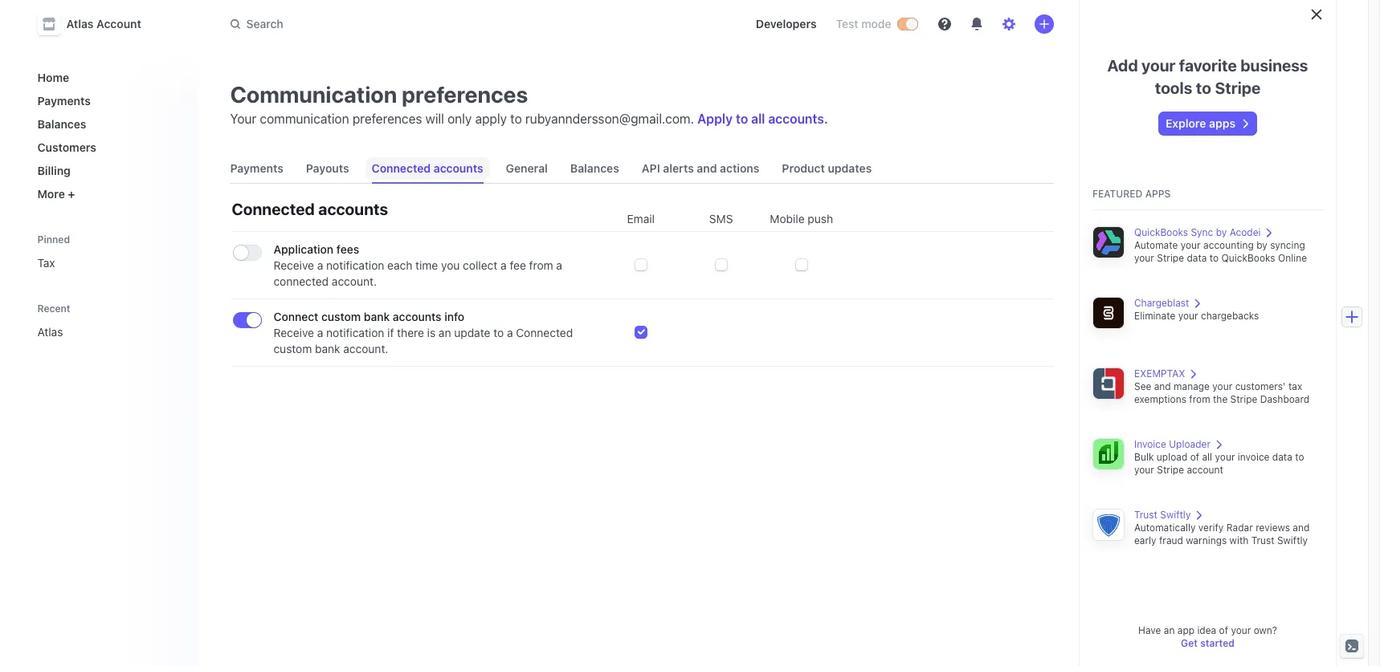 Task type: vqa. For each thing, say whether or not it's contained in the screenshot.
Dashboard
yes



Task type: describe. For each thing, give the bounding box(es) containing it.
with
[[1230, 535, 1249, 547]]

atlas account button
[[37, 13, 157, 35]]

account
[[1187, 464, 1224, 476]]

0 vertical spatial by
[[1216, 227, 1227, 239]]

more +
[[37, 187, 75, 201]]

api
[[642, 162, 660, 175]]

started
[[1201, 638, 1235, 650]]

a left fee
[[501, 259, 507, 272]]

0 vertical spatial accounts
[[434, 162, 483, 175]]

developers link
[[749, 11, 823, 37]]

connect
[[274, 310, 318, 324]]

general link
[[499, 154, 554, 183]]

tax link
[[31, 250, 185, 276]]

own?
[[1254, 625, 1278, 637]]

tab list containing payments
[[224, 154, 1054, 184]]

connect custom bank accounts info receive a notification if there is an update to a connected custom bank account.
[[274, 310, 573, 356]]

is
[[427, 326, 436, 340]]

application fees receive a notification each time you collect a fee from a connected account.
[[274, 243, 562, 288]]

push
[[808, 212, 833, 226]]

online
[[1278, 252, 1307, 264]]

product
[[782, 162, 825, 175]]

there
[[397, 326, 424, 340]]

add your favorite business tools to stripe
[[1108, 56, 1308, 97]]

have an app idea of your own? get started
[[1139, 625, 1278, 650]]

receive inside connect custom bank accounts info receive a notification if there is an update to a connected custom bank account.
[[274, 326, 314, 340]]

only
[[448, 112, 472, 126]]

if
[[387, 326, 394, 340]]

early
[[1135, 535, 1157, 547]]

0 horizontal spatial trust
[[1135, 509, 1158, 521]]

1 horizontal spatial custom
[[321, 310, 361, 324]]

pinned navigation links element
[[31, 227, 188, 276]]

0 vertical spatial bank
[[364, 310, 390, 324]]

payments inside the core navigation links element
[[37, 94, 91, 108]]

swiftly inside automatically verify radar reviews and early fraud warnings with trust swiftly
[[1277, 535, 1308, 547]]

mobile push
[[770, 212, 833, 226]]

tax
[[1289, 381, 1303, 393]]

chargeblast
[[1135, 297, 1190, 309]]

apply
[[475, 112, 507, 126]]

tax
[[37, 256, 55, 270]]

your up account
[[1215, 452, 1235, 464]]

a right fee
[[556, 259, 562, 272]]

apps
[[1209, 117, 1236, 130]]

reviews
[[1256, 522, 1290, 534]]

atlas account
[[66, 17, 141, 31]]

to inside connect custom bank accounts info receive a notification if there is an update to a connected custom bank account.
[[494, 326, 504, 340]]

1 vertical spatial balances
[[570, 162, 619, 175]]

uploader
[[1169, 439, 1211, 451]]

home
[[37, 71, 69, 84]]

product updates link
[[776, 154, 878, 183]]

upload
[[1157, 452, 1188, 464]]

developers
[[756, 17, 817, 31]]

exemptax
[[1135, 368, 1185, 380]]

a down connect
[[317, 326, 323, 340]]

stripe inside the bulk upload of all your invoice data to your stripe account
[[1157, 464, 1184, 476]]

will
[[426, 112, 444, 126]]

payouts link
[[300, 154, 356, 183]]

accounts.
[[768, 112, 828, 126]]

to inside add your favorite business tools to stripe
[[1196, 79, 1212, 97]]

Search search field
[[221, 9, 674, 39]]

1 vertical spatial bank
[[315, 342, 340, 356]]

home link
[[31, 64, 185, 91]]

connected inside connect custom bank accounts info receive a notification if there is an update to a connected custom bank account.
[[516, 326, 573, 340]]

notification inside connect custom bank accounts info receive a notification if there is an update to a connected custom bank account.
[[326, 326, 384, 340]]

to right apply
[[736, 112, 748, 126]]

your inside see and manage your customers' tax exemptions from the stripe dashboard
[[1213, 381, 1233, 393]]

alerts
[[663, 162, 694, 175]]

from inside see and manage your customers' tax exemptions from the stripe dashboard
[[1189, 394, 1211, 406]]

chargeblast image
[[1093, 297, 1125, 329]]

your down automate on the right of page
[[1135, 252, 1155, 264]]

your down bulk
[[1135, 464, 1155, 476]]

business
[[1241, 56, 1308, 75]]

actions
[[720, 162, 760, 175]]

your inside add your favorite business tools to stripe
[[1142, 56, 1176, 75]]

time
[[416, 259, 438, 272]]

update
[[454, 326, 490, 340]]

0 horizontal spatial connected
[[232, 200, 315, 219]]

add
[[1108, 56, 1138, 75]]

and inside automatically verify radar reviews and early fraud warnings with trust swiftly
[[1293, 522, 1310, 534]]

receive inside application fees receive a notification each time you collect a fee from a connected account.
[[274, 259, 314, 272]]

1 vertical spatial balances link
[[564, 154, 626, 183]]

a right update
[[507, 326, 513, 340]]

tools
[[1155, 79, 1193, 97]]

apply
[[698, 112, 733, 126]]

accounts inside connect custom bank accounts info receive a notification if there is an update to a connected custom bank account.
[[393, 310, 442, 324]]

more
[[37, 187, 65, 201]]

radar
[[1227, 522, 1253, 534]]

1 vertical spatial connected accounts
[[232, 200, 388, 219]]

rubyanndersson@gmail.com.
[[525, 112, 694, 126]]

your
[[230, 112, 257, 126]]

chargebacks
[[1201, 310, 1259, 322]]

0 vertical spatial payments link
[[31, 88, 185, 114]]

to inside automate your accounting by syncing your stripe data to quickbooks online
[[1210, 252, 1219, 264]]

0 horizontal spatial and
[[697, 162, 717, 175]]

invoice
[[1238, 452, 1270, 464]]

email
[[627, 212, 655, 226]]

atlas link
[[31, 319, 163, 346]]

stripe inside add your favorite business tools to stripe
[[1215, 79, 1261, 97]]

automatically verify radar reviews and early fraud warnings with trust swiftly
[[1135, 522, 1310, 547]]

invoice
[[1135, 439, 1167, 451]]

0 vertical spatial preferences
[[402, 81, 528, 108]]

quickbooks sync by acodei
[[1135, 227, 1261, 239]]

your inside the have an app idea of your own? get started
[[1231, 625, 1251, 637]]

explore apps link
[[1159, 112, 1257, 135]]

syncing
[[1270, 239, 1306, 251]]

have
[[1139, 625, 1161, 637]]

atlas for atlas account
[[66, 17, 94, 31]]

data inside the bulk upload of all your invoice data to your stripe account
[[1273, 452, 1293, 464]]

api alerts and actions
[[642, 162, 760, 175]]

all inside the bulk upload of all your invoice data to your stripe account
[[1202, 452, 1213, 464]]

data inside automate your accounting by syncing your stripe data to quickbooks online
[[1187, 252, 1207, 264]]

0 vertical spatial swiftly
[[1160, 509, 1191, 521]]

exemptions
[[1135, 394, 1187, 406]]

idea
[[1198, 625, 1217, 637]]

trust inside automatically verify radar reviews and early fraud warnings with trust swiftly
[[1252, 535, 1275, 547]]

fees
[[337, 243, 359, 256]]

billing
[[37, 164, 71, 178]]

1 vertical spatial custom
[[274, 342, 312, 356]]

acodei
[[1230, 227, 1261, 239]]



Task type: locate. For each thing, give the bounding box(es) containing it.
0 vertical spatial receive
[[274, 259, 314, 272]]

and right reviews
[[1293, 522, 1310, 534]]

0 horizontal spatial data
[[1187, 252, 1207, 264]]

of inside the have an app idea of your own? get started
[[1219, 625, 1229, 637]]

payments down home
[[37, 94, 91, 108]]

0 vertical spatial all
[[751, 112, 765, 126]]

the
[[1213, 394, 1228, 406]]

0 horizontal spatial atlas
[[37, 325, 63, 339]]

customers'
[[1235, 381, 1286, 393]]

an right is
[[439, 326, 451, 340]]

1 notification from the top
[[326, 259, 384, 272]]

accounts down only
[[434, 162, 483, 175]]

0 vertical spatial custom
[[321, 310, 361, 324]]

2 vertical spatial connected
[[516, 326, 573, 340]]

help image
[[938, 18, 951, 31]]

invoice uploader
[[1135, 439, 1211, 451]]

0 vertical spatial and
[[697, 162, 717, 175]]

of
[[1190, 452, 1200, 464], [1219, 625, 1229, 637]]

quickbooks up automate on the right of page
[[1135, 227, 1188, 239]]

trust swiftly
[[1135, 509, 1191, 521]]

2 vertical spatial and
[[1293, 522, 1310, 534]]

custom down connect
[[274, 342, 312, 356]]

of up started
[[1219, 625, 1229, 637]]

product updates
[[782, 162, 872, 175]]

0 vertical spatial notification
[[326, 259, 384, 272]]

pinned
[[37, 234, 70, 246]]

1 vertical spatial receive
[[274, 326, 314, 340]]

your up tools
[[1142, 56, 1176, 75]]

to inside the bulk upload of all your invoice data to your stripe account
[[1295, 452, 1305, 464]]

0 horizontal spatial bank
[[315, 342, 340, 356]]

favorite
[[1179, 56, 1237, 75]]

connected up the application
[[232, 200, 315, 219]]

preferences left will
[[353, 112, 422, 126]]

exemptax image
[[1093, 368, 1125, 400]]

balances up the customers
[[37, 117, 86, 131]]

quickbooks
[[1135, 227, 1188, 239], [1222, 252, 1276, 264]]

by down acodei
[[1257, 239, 1268, 251]]

1 horizontal spatial payments link
[[224, 154, 290, 183]]

bulk
[[1135, 452, 1154, 464]]

1 vertical spatial payments
[[230, 162, 284, 175]]

1 vertical spatial swiftly
[[1277, 535, 1308, 547]]

see
[[1135, 381, 1152, 393]]

account. down if
[[343, 342, 388, 356]]

0 vertical spatial account.
[[332, 275, 377, 288]]

1 horizontal spatial bank
[[364, 310, 390, 324]]

0 horizontal spatial by
[[1216, 227, 1227, 239]]

1 horizontal spatial from
[[1189, 394, 1211, 406]]

1 receive from the top
[[274, 259, 314, 272]]

0 vertical spatial balances
[[37, 117, 86, 131]]

notification down fees
[[326, 259, 384, 272]]

from inside application fees receive a notification each time you collect a fee from a connected account.
[[529, 259, 553, 272]]

mobile
[[770, 212, 805, 226]]

1 horizontal spatial payments
[[230, 162, 284, 175]]

1 vertical spatial payments link
[[224, 154, 290, 183]]

mode
[[862, 17, 891, 31]]

an inside the have an app idea of your own? get started
[[1164, 625, 1175, 637]]

general
[[506, 162, 548, 175]]

1 vertical spatial preferences
[[353, 112, 422, 126]]

your down chargeblast
[[1178, 310, 1199, 322]]

recent navigation links element
[[21, 296, 198, 346]]

1 horizontal spatial all
[[1202, 452, 1213, 464]]

all
[[751, 112, 765, 126], [1202, 452, 1213, 464]]

a down the application
[[317, 259, 323, 272]]

featured apps
[[1093, 188, 1171, 200]]

1 horizontal spatial an
[[1164, 625, 1175, 637]]

account.
[[332, 275, 377, 288], [343, 342, 388, 356]]

api alerts and actions link
[[635, 154, 766, 183]]

quickbooks inside automate your accounting by syncing your stripe data to quickbooks online
[[1222, 252, 1276, 264]]

0 horizontal spatial custom
[[274, 342, 312, 356]]

payments link down your
[[224, 154, 290, 183]]

0 vertical spatial balances link
[[31, 111, 185, 137]]

bank up if
[[364, 310, 390, 324]]

receive up connected
[[274, 259, 314, 272]]

0 vertical spatial connected accounts
[[372, 162, 483, 175]]

1 horizontal spatial balances link
[[564, 154, 626, 183]]

from down manage
[[1189, 394, 1211, 406]]

to right apply on the left of page
[[510, 112, 522, 126]]

1 horizontal spatial connected
[[372, 162, 431, 175]]

atlas down recent in the left top of the page
[[37, 325, 63, 339]]

atlas for atlas
[[37, 325, 63, 339]]

automate your accounting by syncing your stripe data to quickbooks online
[[1135, 239, 1307, 264]]

trust
[[1135, 509, 1158, 521], [1252, 535, 1275, 547]]

+
[[68, 187, 75, 201]]

1 vertical spatial trust
[[1252, 535, 1275, 547]]

1 vertical spatial and
[[1154, 381, 1171, 393]]

Search text field
[[221, 9, 674, 39]]

stripe inside automate your accounting by syncing your stripe data to quickbooks online
[[1157, 252, 1184, 264]]

account. inside connect custom bank accounts info receive a notification if there is an update to a connected custom bank account.
[[343, 342, 388, 356]]

1 vertical spatial atlas
[[37, 325, 63, 339]]

0 horizontal spatial of
[[1190, 452, 1200, 464]]

swiftly down reviews
[[1277, 535, 1308, 547]]

all left accounts.
[[751, 112, 765, 126]]

quickbooks sync by acodei image
[[1093, 227, 1125, 259]]

by up accounting
[[1216, 227, 1227, 239]]

eliminate your chargebacks
[[1135, 310, 1259, 322]]

customers link
[[31, 134, 185, 161]]

settings image
[[1002, 18, 1015, 31]]

connected accounts link
[[365, 154, 490, 183]]

all inside communication preferences your communication preferences will only apply to rubyanndersson@gmail.com. apply to all accounts.
[[751, 112, 765, 126]]

test
[[836, 17, 859, 31]]

0 vertical spatial from
[[529, 259, 553, 272]]

balances link
[[31, 111, 185, 137], [564, 154, 626, 183]]

notification inside application fees receive a notification each time you collect a fee from a connected account.
[[326, 259, 384, 272]]

connected accounts down will
[[372, 162, 483, 175]]

2 notification from the top
[[326, 326, 384, 340]]

of inside the bulk upload of all your invoice data to your stripe account
[[1190, 452, 1200, 464]]

1 horizontal spatial atlas
[[66, 17, 94, 31]]

balances down rubyanndersson@gmail.com.
[[570, 162, 619, 175]]

all up account
[[1202, 452, 1213, 464]]

stripe down automate on the right of page
[[1157, 252, 1184, 264]]

payouts
[[306, 162, 349, 175]]

trust swiftly image
[[1093, 509, 1125, 542]]

preferences
[[402, 81, 528, 108], [353, 112, 422, 126]]

1 vertical spatial data
[[1273, 452, 1293, 464]]

atlas left account
[[66, 17, 94, 31]]

and up exemptions
[[1154, 381, 1171, 393]]

invoice uploader image
[[1093, 439, 1125, 471]]

0 horizontal spatial from
[[529, 259, 553, 272]]

1 horizontal spatial and
[[1154, 381, 1171, 393]]

app
[[1178, 625, 1195, 637]]

quickbooks down accounting
[[1222, 252, 1276, 264]]

account. inside application fees receive a notification each time you collect a fee from a connected account.
[[332, 275, 377, 288]]

core navigation links element
[[31, 64, 185, 207]]

balances
[[37, 117, 86, 131], [570, 162, 619, 175]]

0 horizontal spatial all
[[751, 112, 765, 126]]

stripe down favorite
[[1215, 79, 1261, 97]]

from
[[529, 259, 553, 272], [1189, 394, 1211, 406]]

search
[[246, 17, 283, 31]]

1 vertical spatial all
[[1202, 452, 1213, 464]]

balances link down home link
[[31, 111, 185, 137]]

sync
[[1191, 227, 1214, 239]]

apps
[[1146, 188, 1171, 200]]

swiftly up automatically
[[1160, 509, 1191, 521]]

see and manage your customers' tax exemptions from the stripe dashboard
[[1135, 381, 1310, 406]]

1 vertical spatial accounts
[[318, 200, 388, 219]]

1 vertical spatial account.
[[343, 342, 388, 356]]

data right invoice
[[1273, 452, 1293, 464]]

test mode
[[836, 17, 891, 31]]

atlas
[[66, 17, 94, 31], [37, 325, 63, 339]]

fee
[[510, 259, 526, 272]]

receive
[[274, 259, 314, 272], [274, 326, 314, 340]]

0 vertical spatial connected
[[372, 162, 431, 175]]

connected
[[372, 162, 431, 175], [232, 200, 315, 219], [516, 326, 573, 340]]

notification left if
[[326, 326, 384, 340]]

info
[[445, 310, 465, 324]]

by inside automate your accounting by syncing your stripe data to quickbooks online
[[1257, 239, 1268, 251]]

stripe down customers'
[[1231, 394, 1258, 406]]

2 vertical spatial accounts
[[393, 310, 442, 324]]

account. down fees
[[332, 275, 377, 288]]

stripe inside see and manage your customers' tax exemptions from the stripe dashboard
[[1231, 394, 1258, 406]]

accounting
[[1204, 239, 1254, 251]]

connected accounts up the application
[[232, 200, 388, 219]]

1 horizontal spatial swiftly
[[1277, 535, 1308, 547]]

1 horizontal spatial quickbooks
[[1222, 252, 1276, 264]]

2 receive from the top
[[274, 326, 314, 340]]

1 horizontal spatial of
[[1219, 625, 1229, 637]]

your up the
[[1213, 381, 1233, 393]]

1 vertical spatial an
[[1164, 625, 1175, 637]]

0 vertical spatial atlas
[[66, 17, 94, 31]]

0 vertical spatial an
[[439, 326, 451, 340]]

0 vertical spatial data
[[1187, 252, 1207, 264]]

apply to all accounts. button
[[698, 112, 828, 126]]

0 horizontal spatial swiftly
[[1160, 509, 1191, 521]]

to right update
[[494, 326, 504, 340]]

1 vertical spatial quickbooks
[[1222, 252, 1276, 264]]

0 horizontal spatial payments link
[[31, 88, 185, 114]]

your down quickbooks sync by acodei on the right
[[1181, 239, 1201, 251]]

collect
[[463, 259, 498, 272]]

stripe
[[1215, 79, 1261, 97], [1157, 252, 1184, 264], [1231, 394, 1258, 406], [1157, 464, 1184, 476]]

explore
[[1166, 117, 1206, 130]]

communication
[[260, 112, 349, 126]]

automatically
[[1135, 522, 1196, 534]]

receive down connect
[[274, 326, 314, 340]]

connected right update
[[516, 326, 573, 340]]

from right fee
[[529, 259, 553, 272]]

verify
[[1199, 522, 1224, 534]]

bank down connect
[[315, 342, 340, 356]]

payments
[[37, 94, 91, 108], [230, 162, 284, 175]]

0 vertical spatial of
[[1190, 452, 1200, 464]]

1 horizontal spatial data
[[1273, 452, 1293, 464]]

accounts up there
[[393, 310, 442, 324]]

stripe down "upload" in the right of the page
[[1157, 464, 1184, 476]]

to down accounting
[[1210, 252, 1219, 264]]

0 horizontal spatial balances
[[37, 117, 86, 131]]

accounts up fees
[[318, 200, 388, 219]]

application
[[274, 243, 334, 256]]

dashboard
[[1260, 394, 1310, 406]]

balances link down rubyanndersson@gmail.com.
[[564, 154, 626, 183]]

connected down will
[[372, 162, 431, 175]]

connected
[[274, 275, 329, 288]]

each
[[387, 259, 412, 272]]

get
[[1181, 638, 1198, 650]]

1 vertical spatial notification
[[326, 326, 384, 340]]

1 vertical spatial connected
[[232, 200, 315, 219]]

communication preferences your communication preferences will only apply to rubyanndersson@gmail.com. apply to all accounts.
[[230, 81, 828, 126]]

updates
[[828, 162, 872, 175]]

and inside see and manage your customers' tax exemptions from the stripe dashboard
[[1154, 381, 1171, 393]]

an left the app
[[1164, 625, 1175, 637]]

customers
[[37, 141, 96, 154]]

2 horizontal spatial connected
[[516, 326, 573, 340]]

2 horizontal spatial and
[[1293, 522, 1310, 534]]

1 vertical spatial by
[[1257, 239, 1268, 251]]

atlas inside button
[[66, 17, 94, 31]]

communication
[[230, 81, 397, 108]]

0 horizontal spatial balances link
[[31, 111, 185, 137]]

manage
[[1174, 381, 1210, 393]]

atlas inside recent navigation links element
[[37, 325, 63, 339]]

0 vertical spatial quickbooks
[[1135, 227, 1188, 239]]

0 vertical spatial trust
[[1135, 509, 1158, 521]]

custom right connect
[[321, 310, 361, 324]]

billing link
[[31, 157, 185, 184]]

1 horizontal spatial by
[[1257, 239, 1268, 251]]

and right alerts
[[697, 162, 717, 175]]

trust up automatically
[[1135, 509, 1158, 521]]

to down favorite
[[1196, 79, 1212, 97]]

fraud
[[1159, 535, 1183, 547]]

0 horizontal spatial quickbooks
[[1135, 227, 1188, 239]]

1 vertical spatial of
[[1219, 625, 1229, 637]]

1 horizontal spatial trust
[[1252, 535, 1275, 547]]

notification
[[326, 259, 384, 272], [326, 326, 384, 340]]

0 horizontal spatial an
[[439, 326, 451, 340]]

data
[[1187, 252, 1207, 264], [1273, 452, 1293, 464]]

of down uploader
[[1190, 452, 1200, 464]]

by
[[1216, 227, 1227, 239], [1257, 239, 1268, 251]]

0 vertical spatial payments
[[37, 94, 91, 108]]

an
[[439, 326, 451, 340], [1164, 625, 1175, 637]]

an inside connect custom bank accounts info receive a notification if there is an update to a connected custom bank account.
[[439, 326, 451, 340]]

to right invoice
[[1295, 452, 1305, 464]]

tab list
[[224, 154, 1054, 184]]

trust down reviews
[[1252, 535, 1275, 547]]

preferences up only
[[402, 81, 528, 108]]

and
[[697, 162, 717, 175], [1154, 381, 1171, 393], [1293, 522, 1310, 534]]

payments link up customers link
[[31, 88, 185, 114]]

payments down your
[[230, 162, 284, 175]]

0 horizontal spatial payments
[[37, 94, 91, 108]]

balances inside the core navigation links element
[[37, 117, 86, 131]]

1 vertical spatial from
[[1189, 394, 1211, 406]]

1 horizontal spatial balances
[[570, 162, 619, 175]]

your left own?
[[1231, 625, 1251, 637]]

data down quickbooks sync by acodei on the right
[[1187, 252, 1207, 264]]

warnings
[[1186, 535, 1227, 547]]



